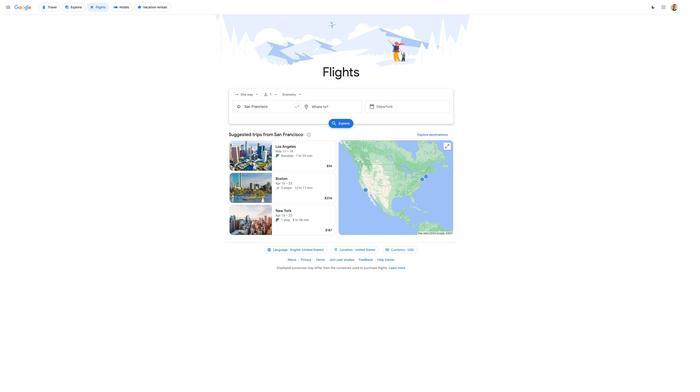 Task type: describe. For each thing, give the bounding box(es) containing it.
187 US dollars text field
[[325, 228, 332, 232]]

frontier image for "56 us dollars" 'text box'
[[276, 154, 279, 158]]

frontier image for 187 us dollars text box
[[276, 218, 279, 222]]

Where from? text field
[[232, 100, 296, 113]]

main menu image
[[5, 5, 11, 10]]

Departure text field
[[376, 101, 446, 113]]

206 US dollars text field
[[325, 196, 332, 200]]

 image for frontier image corresponding to "56 us dollars" 'text box'
[[294, 154, 295, 158]]

frontier, spirit, and sun country airlines image
[[276, 186, 279, 190]]

Where to?  text field
[[298, 100, 362, 113]]

 image for the frontier, spirit, and sun country airlines image
[[293, 186, 294, 190]]



Task type: locate. For each thing, give the bounding box(es) containing it.
change appearance image
[[648, 2, 659, 13]]

 image
[[294, 154, 295, 158], [293, 186, 294, 190]]

 image inside suggested trips from san francisco region
[[291, 218, 292, 222]]

 image
[[291, 218, 292, 222]]

2 frontier image from the top
[[276, 218, 279, 222]]

0 vertical spatial frontier image
[[276, 154, 279, 158]]

Flight search field
[[225, 89, 457, 129]]

frontier image
[[276, 154, 279, 158], [276, 218, 279, 222]]

56 US dollars text field
[[327, 164, 332, 168]]

1 frontier image from the top
[[276, 154, 279, 158]]

1 horizontal spatial  image
[[294, 154, 295, 158]]

1 vertical spatial frontier image
[[276, 218, 279, 222]]

None field
[[232, 91, 261, 99], [281, 91, 304, 99], [232, 91, 261, 99], [281, 91, 304, 99]]

1 vertical spatial  image
[[293, 186, 294, 190]]

0 vertical spatial  image
[[294, 154, 295, 158]]

suggested trips from san francisco region
[[229, 129, 453, 237]]

0 horizontal spatial  image
[[293, 186, 294, 190]]



Task type: vqa. For each thing, say whether or not it's contained in the screenshot.
bottom  image
yes



